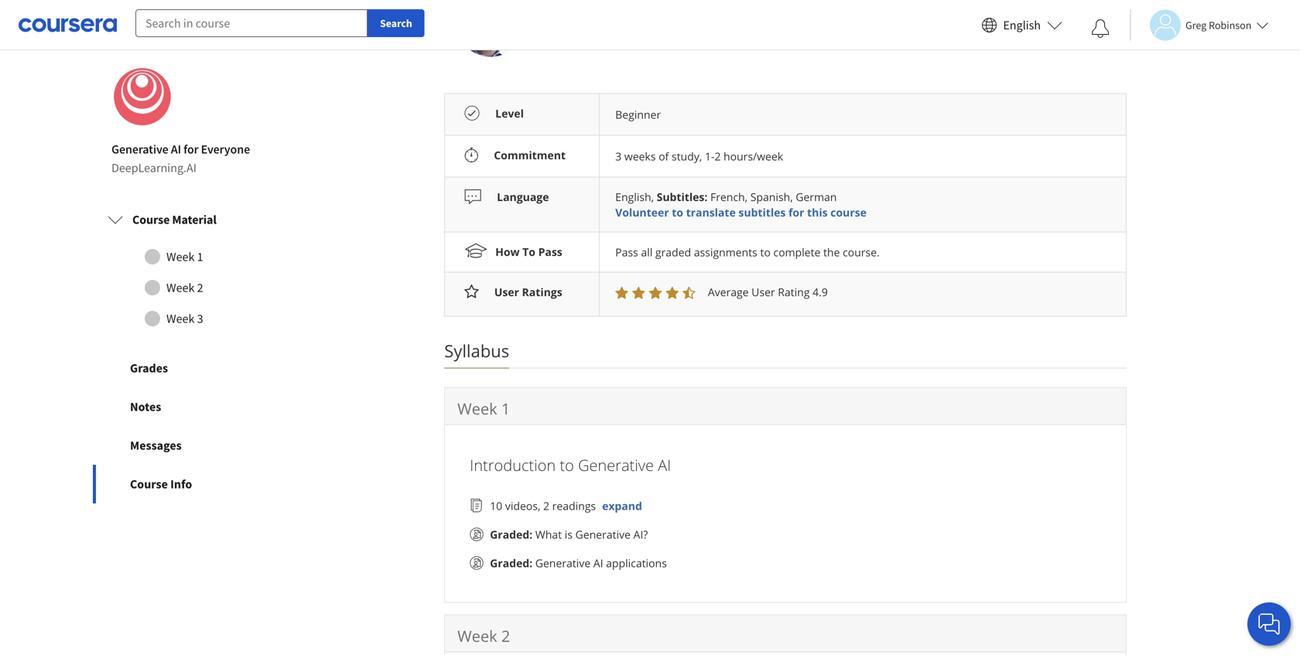 Task type: locate. For each thing, give the bounding box(es) containing it.
ai for introduction to generative ai
[[658, 455, 671, 476]]

1 up introduction on the left bottom of page
[[501, 398, 510, 419]]

pass
[[538, 245, 563, 259], [615, 245, 638, 260]]

course for course material
[[132, 212, 170, 228]]

3
[[615, 149, 622, 164], [197, 311, 203, 327]]

2 horizontal spatial ai
[[658, 455, 671, 476]]

week for week 3 link
[[166, 311, 195, 327]]

generative up deeplearning.ai
[[111, 142, 168, 157]]

volunteer to translate subtitles for this course link
[[615, 205, 867, 220]]

3 left weeks
[[615, 149, 622, 164]]

to left complete
[[760, 245, 771, 260]]

,
[[651, 190, 654, 205], [538, 499, 541, 514]]

subtitles:
[[657, 190, 708, 205]]

week 2 up week 3
[[166, 280, 203, 296]]

1 vertical spatial 1
[[501, 398, 510, 419]]

generative down is
[[535, 556, 591, 571]]

week 1 inside "link"
[[166, 249, 203, 265]]

1 horizontal spatial ai
[[593, 556, 603, 571]]

graded : what is generative ai?
[[490, 527, 648, 542]]

applications
[[606, 556, 667, 571]]

1 : from the top
[[530, 527, 533, 542]]

for left this
[[789, 205, 805, 220]]

show notifications image
[[1091, 19, 1110, 38]]

0 horizontal spatial user
[[494, 285, 519, 300]]

1 horizontal spatial week 2
[[458, 626, 510, 647]]

1 horizontal spatial user
[[752, 285, 775, 300]]

1 graded from the top
[[490, 527, 530, 542]]

graded
[[490, 527, 530, 542], [490, 556, 530, 571]]

course inside dropdown button
[[132, 212, 170, 228]]

0 vertical spatial ai
[[171, 142, 181, 157]]

to up 10 videos , 2 readings expand
[[560, 455, 574, 476]]

, inside the english , subtitles: french, spanish, german volunteer to translate subtitles for this course
[[651, 190, 654, 205]]

for left everyone
[[184, 142, 199, 157]]

of
[[659, 149, 669, 164]]

english for english , subtitles: french, spanish, german volunteer to translate subtitles for this course
[[615, 190, 651, 205]]

course info
[[130, 477, 192, 492]]

course left 'material'
[[132, 212, 170, 228]]

1-
[[705, 149, 715, 164]]

1 up week 2 link
[[197, 249, 203, 265]]

robinson
[[1209, 18, 1252, 32]]

to
[[523, 245, 536, 259]]

what
[[535, 527, 562, 542]]

0 vertical spatial course
[[132, 212, 170, 228]]

1 pass from the left
[[538, 245, 563, 259]]

1 vertical spatial week 2
[[458, 626, 510, 647]]

generative inside generative ai for everyone deeplearning.ai
[[111, 142, 168, 157]]

messages link
[[93, 427, 316, 465]]

greg robinson button
[[1130, 10, 1269, 41]]

0 vertical spatial week 1
[[166, 249, 203, 265]]

hours/week
[[724, 149, 783, 164]]

introduction
[[470, 455, 556, 476]]

0 horizontal spatial for
[[184, 142, 199, 157]]

1 horizontal spatial for
[[789, 205, 805, 220]]

deeplearning.ai image
[[111, 66, 173, 128]]

1 vertical spatial course
[[130, 477, 168, 492]]

1 vertical spatial english
[[615, 190, 651, 205]]

average user rating 4.9
[[708, 285, 828, 300]]

week down syllabus
[[458, 398, 497, 419]]

1 horizontal spatial 3
[[615, 149, 622, 164]]

0 horizontal spatial 1
[[197, 249, 203, 265]]

english
[[1003, 17, 1041, 33], [615, 190, 651, 205]]

:
[[530, 527, 533, 542], [530, 556, 533, 571]]

info
[[170, 477, 192, 492]]

graded : generative ai applications
[[490, 556, 667, 571]]

ai
[[171, 142, 181, 157], [658, 455, 671, 476], [593, 556, 603, 571]]

week
[[166, 249, 195, 265], [166, 280, 195, 296], [166, 311, 195, 327], [458, 398, 497, 419], [458, 626, 497, 647]]

pass right to
[[538, 245, 563, 259]]

week for week 1 "link" at top left
[[166, 249, 195, 265]]

3 down week 2 link
[[197, 311, 203, 327]]

2 : from the top
[[530, 556, 533, 571]]

this
[[807, 205, 828, 220]]

0 horizontal spatial to
[[560, 455, 574, 476]]

graded down videos
[[490, 527, 530, 542]]

english , subtitles: french, spanish, german volunteer to translate subtitles for this course
[[615, 190, 867, 220]]

week inside week 3 link
[[166, 311, 195, 327]]

1 vertical spatial for
[[789, 205, 805, 220]]

week 2 link
[[108, 273, 301, 304]]

search button
[[368, 9, 425, 37]]

course
[[132, 212, 170, 228], [130, 477, 168, 492]]

week 1
[[166, 249, 203, 265], [458, 398, 510, 419]]

0 vertical spatial english
[[1003, 17, 1041, 33]]

1 vertical spatial graded
[[490, 556, 530, 571]]

user ratings
[[494, 285, 562, 300]]

3 weeks of study, 1-2 hours/week
[[615, 149, 783, 164]]

1 vertical spatial ai
[[658, 455, 671, 476]]

coursera image
[[19, 13, 117, 37]]

, up the what
[[538, 499, 541, 514]]

week inside week 2 link
[[166, 280, 195, 296]]

week up week 3
[[166, 280, 195, 296]]

ai for graded : generative ai applications
[[593, 556, 603, 571]]

0 horizontal spatial pass
[[538, 245, 563, 259]]

: left the what
[[530, 527, 533, 542]]

greg
[[1186, 18, 1207, 32]]

1 horizontal spatial to
[[672, 205, 683, 220]]

week 2 down assignment icon in the bottom left of the page
[[458, 626, 510, 647]]

week 2
[[166, 280, 203, 296], [458, 626, 510, 647]]

course
[[831, 205, 867, 220]]

, up volunteer
[[651, 190, 654, 205]]

to
[[672, 205, 683, 220], [760, 245, 771, 260], [560, 455, 574, 476]]

2
[[715, 149, 721, 164], [197, 280, 203, 296], [543, 499, 550, 514], [501, 626, 510, 647]]

generative up expand
[[578, 455, 654, 476]]

language
[[497, 190, 549, 205]]

1 vertical spatial to
[[760, 245, 771, 260]]

week down course material
[[166, 249, 195, 265]]

weeks
[[624, 149, 656, 164]]

to down subtitles: at the right top
[[672, 205, 683, 220]]

grades
[[130, 361, 168, 376]]

week 1 up week 2 link
[[166, 249, 203, 265]]

0 vertical spatial to
[[672, 205, 683, 220]]

week inside week 1 "link"
[[166, 249, 195, 265]]

1 vertical spatial week 1
[[458, 398, 510, 419]]

pass left all
[[615, 245, 638, 260]]

week 1 down syllabus
[[458, 398, 510, 419]]

for
[[184, 142, 199, 157], [789, 205, 805, 220]]

1 horizontal spatial english
[[1003, 17, 1041, 33]]

generative
[[111, 142, 168, 157], [578, 455, 654, 476], [575, 527, 631, 542], [535, 556, 591, 571]]

how to pass
[[495, 245, 563, 259]]

0 vertical spatial ,
[[651, 190, 654, 205]]

graded right assignment icon in the bottom left of the page
[[490, 556, 530, 571]]

ai?
[[634, 527, 648, 542]]

english inside button
[[1003, 17, 1041, 33]]

course left info
[[130, 477, 168, 492]]

0 vertical spatial 1
[[197, 249, 203, 265]]

average
[[708, 285, 749, 300]]

: down graded : what is generative ai?
[[530, 556, 533, 571]]

1
[[197, 249, 203, 265], [501, 398, 510, 419]]

user left ratings
[[494, 285, 519, 300]]

0 horizontal spatial ai
[[171, 142, 181, 157]]

0 vertical spatial 3
[[615, 149, 622, 164]]

translate
[[686, 205, 736, 220]]

1 horizontal spatial pass
[[615, 245, 638, 260]]

2 graded from the top
[[490, 556, 530, 571]]

notes link
[[93, 388, 316, 427]]

ai inside generative ai for everyone deeplearning.ai
[[171, 142, 181, 157]]

0 horizontal spatial 3
[[197, 311, 203, 327]]

french,
[[711, 190, 748, 205]]

1 vertical spatial :
[[530, 556, 533, 571]]

volunteer
[[615, 205, 669, 220]]

0 horizontal spatial english
[[615, 190, 651, 205]]

how
[[495, 245, 520, 259]]

1 vertical spatial 3
[[197, 311, 203, 327]]

1 vertical spatial ,
[[538, 499, 541, 514]]

user left rating
[[752, 285, 775, 300]]

greg robinson
[[1186, 18, 1252, 32]]

0 horizontal spatial week 1
[[166, 249, 203, 265]]

0 vertical spatial graded
[[490, 527, 530, 542]]

0 vertical spatial week 2
[[166, 280, 203, 296]]

syllabus
[[444, 339, 509, 363]]

english inside the english , subtitles: french, spanish, german volunteer to translate subtitles for this course
[[615, 190, 651, 205]]

1 horizontal spatial ,
[[651, 190, 654, 205]]

2 user from the left
[[752, 285, 775, 300]]

2 horizontal spatial to
[[760, 245, 771, 260]]

user
[[494, 285, 519, 300], [752, 285, 775, 300]]

week down week 2 link
[[166, 311, 195, 327]]

0 vertical spatial for
[[184, 142, 199, 157]]

2 vertical spatial ai
[[593, 556, 603, 571]]

0 vertical spatial :
[[530, 527, 533, 542]]



Task type: describe. For each thing, give the bounding box(es) containing it.
videos
[[505, 499, 538, 514]]

english for english
[[1003, 17, 1041, 33]]

Search in course text field
[[135, 9, 368, 37]]

course info link
[[93, 465, 316, 504]]

deeplearning.ai
[[111, 160, 197, 176]]

level
[[495, 106, 524, 121]]

graded for graded : generative ai applications
[[490, 556, 530, 571]]

is
[[565, 527, 573, 542]]

week down assignment icon in the bottom left of the page
[[458, 626, 497, 647]]

week 1 link
[[108, 242, 301, 273]]

commitment
[[494, 148, 566, 163]]

material
[[172, 212, 217, 228]]

course.
[[843, 245, 880, 260]]

2 vertical spatial to
[[560, 455, 574, 476]]

rating
[[778, 285, 810, 300]]

beginner
[[615, 107, 661, 122]]

0 horizontal spatial week 2
[[166, 280, 203, 296]]

chat with us image
[[1257, 612, 1282, 637]]

generative right is
[[575, 527, 631, 542]]

everyone
[[201, 142, 250, 157]]

course for course info
[[130, 477, 168, 492]]

10 videos , 2 readings expand
[[490, 499, 642, 514]]

week for week 2 link
[[166, 280, 195, 296]]

2 pass from the left
[[615, 245, 638, 260]]

: for generative ai applications
[[530, 556, 533, 571]]

for inside generative ai for everyone deeplearning.ai
[[184, 142, 199, 157]]

1 user from the left
[[494, 285, 519, 300]]

ratings
[[522, 285, 562, 300]]

subtitles
[[739, 205, 786, 220]]

all
[[641, 245, 653, 260]]

1 inside "link"
[[197, 249, 203, 265]]

expand
[[602, 499, 642, 514]]

complete
[[774, 245, 821, 260]]

: for what is generative ai?
[[530, 527, 533, 542]]

stacked file image
[[470, 499, 484, 513]]

spanish,
[[751, 190, 793, 205]]

0 horizontal spatial ,
[[538, 499, 541, 514]]

week 3 link
[[108, 304, 301, 335]]

the
[[824, 245, 840, 260]]

course material
[[132, 212, 217, 228]]

help center image
[[1260, 615, 1279, 634]]

pass all graded assignments to complete the course.
[[615, 245, 880, 260]]

week 3
[[166, 311, 203, 327]]

to inside the english , subtitles: french, spanish, german volunteer to translate subtitles for this course
[[672, 205, 683, 220]]

10
[[490, 499, 502, 514]]

notes
[[130, 400, 161, 415]]

english button
[[976, 0, 1069, 50]]

course material button
[[95, 198, 313, 242]]

assignment image
[[470, 528, 484, 542]]

german
[[796, 190, 837, 205]]

readings
[[552, 499, 596, 514]]

assignments
[[694, 245, 758, 260]]

messages
[[130, 438, 182, 454]]

for inside the english , subtitles: french, spanish, german volunteer to translate subtitles for this course
[[789, 205, 805, 220]]

search
[[380, 16, 412, 30]]

1 horizontal spatial week 1
[[458, 398, 510, 419]]

generative ai for everyone deeplearning.ai
[[111, 142, 250, 176]]

introduction to generative ai
[[470, 455, 671, 476]]

graded for graded : what is generative ai?
[[490, 527, 530, 542]]

1 horizontal spatial 1
[[501, 398, 510, 419]]

4.9
[[813, 285, 828, 300]]

assignment image
[[470, 556, 484, 570]]

graded
[[655, 245, 691, 260]]

expand button
[[602, 498, 642, 514]]

grades link
[[93, 349, 316, 388]]

study,
[[672, 149, 702, 164]]



Task type: vqa. For each thing, say whether or not it's contained in the screenshot.
the fundamentals
no



